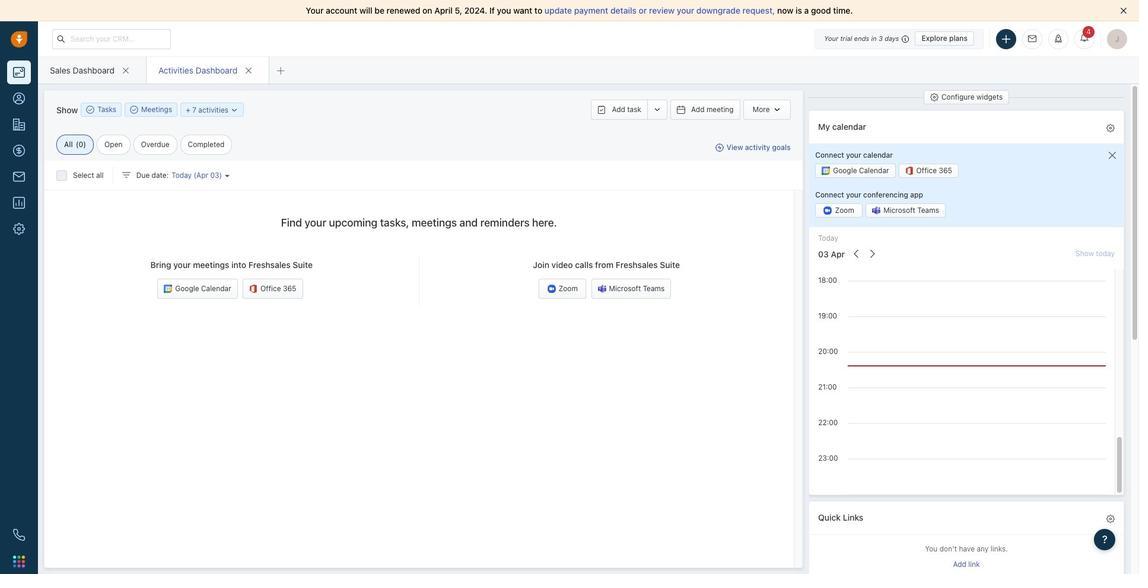 Task type: locate. For each thing, give the bounding box(es) containing it.
phone image
[[13, 530, 25, 541]]

send email image
[[1029, 35, 1037, 43]]

down image
[[231, 106, 239, 114]]

what's new image
[[1055, 34, 1063, 42]]



Task type: describe. For each thing, give the bounding box(es) containing it.
close image
[[1121, 7, 1128, 14]]

Search your CRM... text field
[[52, 29, 171, 49]]

phone element
[[7, 524, 31, 547]]

freshworks switcher image
[[13, 556, 25, 568]]



